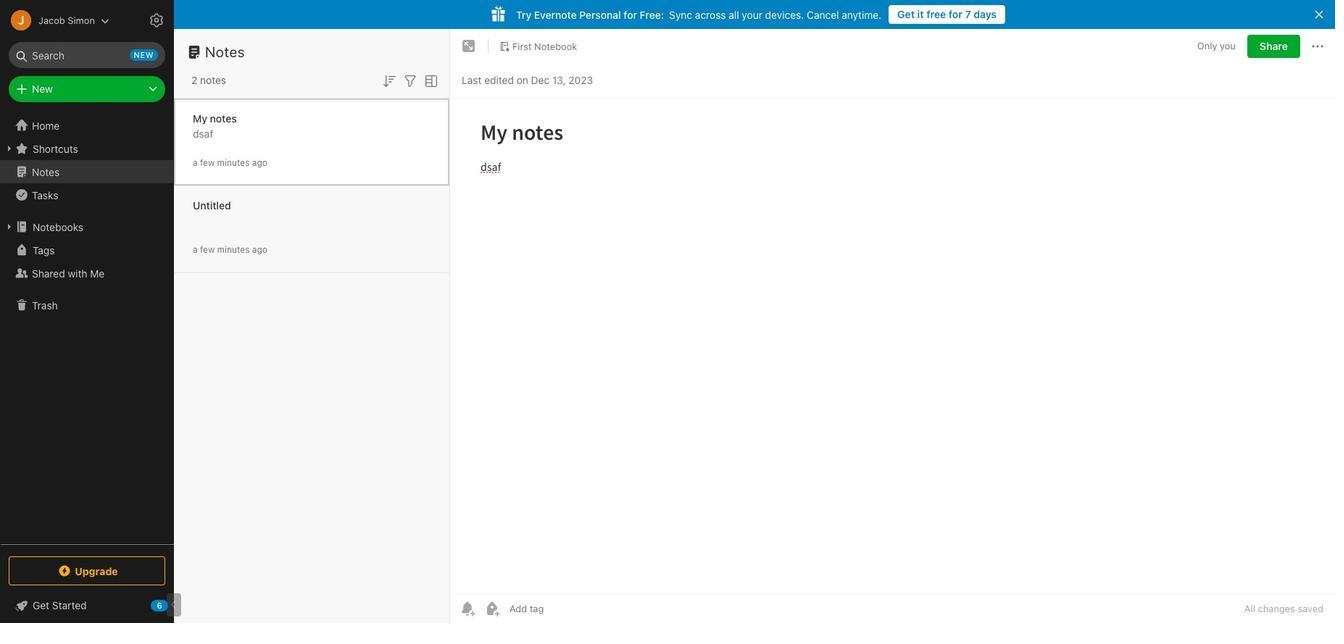 Task type: locate. For each thing, give the bounding box(es) containing it.
a few minutes ago down my notes dsaf
[[193, 157, 267, 168]]

add tag image
[[483, 600, 501, 618]]

get
[[897, 8, 915, 20], [33, 599, 49, 612]]

my notes dsaf
[[193, 112, 237, 140]]

new
[[134, 50, 154, 59]]

add a reminder image
[[459, 600, 476, 618]]

0 vertical spatial a few minutes ago
[[193, 157, 267, 168]]

first
[[512, 40, 532, 52]]

7
[[965, 8, 971, 20]]

1 vertical spatial few
[[200, 244, 215, 255]]

1 vertical spatial minutes
[[217, 244, 250, 255]]

shared with me link
[[0, 262, 173, 285]]

1 for from the left
[[949, 8, 962, 20]]

Sort options field
[[381, 71, 398, 90]]

new search field
[[19, 42, 158, 68]]

ago
[[252, 157, 267, 168], [252, 244, 267, 255]]

a few minutes ago
[[193, 157, 267, 168], [193, 244, 267, 255]]

0 vertical spatial notes
[[200, 74, 226, 86]]

for
[[949, 8, 962, 20], [624, 8, 637, 21]]

Search text field
[[19, 42, 155, 68]]

notebooks
[[33, 221, 83, 233]]

notes up tasks on the left top of page
[[32, 166, 60, 178]]

devices.
[[765, 8, 804, 21]]

notes right 2 at the left top
[[200, 74, 226, 86]]

shared with me
[[32, 267, 105, 279]]

1 horizontal spatial get
[[897, 8, 915, 20]]

saved
[[1298, 603, 1323, 615]]

add filters image
[[402, 72, 419, 90]]

0 vertical spatial few
[[200, 157, 215, 168]]

few down untitled
[[200, 244, 215, 255]]

a down dsaf
[[193, 157, 198, 168]]

a
[[193, 157, 198, 168], [193, 244, 198, 255]]

1 horizontal spatial notes
[[205, 43, 245, 60]]

notes for my notes dsaf
[[210, 112, 237, 124]]

click to collapse image
[[169, 596, 179, 614]]

few down dsaf
[[200, 157, 215, 168]]

2 a few minutes ago from the top
[[193, 244, 267, 255]]

with
[[68, 267, 87, 279]]

few
[[200, 157, 215, 168], [200, 244, 215, 255]]

2023
[[568, 74, 593, 86]]

1 horizontal spatial for
[[949, 8, 962, 20]]

tags
[[33, 244, 55, 256]]

2 ago from the top
[[252, 244, 267, 255]]

for for 7
[[949, 8, 962, 20]]

Add filters field
[[402, 71, 419, 90]]

for inside 'button'
[[949, 8, 962, 20]]

home
[[32, 119, 60, 132]]

you
[[1220, 40, 1236, 52]]

More actions field
[[1309, 35, 1326, 58]]

0 vertical spatial ago
[[252, 157, 267, 168]]

shortcuts button
[[0, 137, 173, 160]]

0 horizontal spatial for
[[624, 8, 637, 21]]

get inside 'button'
[[897, 8, 915, 20]]

get it free for 7 days button
[[889, 5, 1005, 24]]

0 vertical spatial get
[[897, 8, 915, 20]]

get left it
[[897, 8, 915, 20]]

more actions image
[[1309, 38, 1326, 55]]

upgrade button
[[9, 557, 165, 586]]

1 vertical spatial notes
[[210, 112, 237, 124]]

dsaf
[[193, 127, 213, 140]]

1 vertical spatial a few minutes ago
[[193, 244, 267, 255]]

notes up 2 notes
[[205, 43, 245, 60]]

share button
[[1247, 35, 1300, 58]]

2 notes
[[191, 74, 226, 86]]

minutes
[[217, 157, 250, 168], [217, 244, 250, 255]]

notebook
[[534, 40, 577, 52]]

shared
[[32, 267, 65, 279]]

first notebook button
[[494, 36, 582, 57]]

notes
[[205, 43, 245, 60], [32, 166, 60, 178]]

get it free for 7 days
[[897, 8, 997, 20]]

notes right my
[[210, 112, 237, 124]]

a few minutes ago down untitled
[[193, 244, 267, 255]]

days
[[974, 8, 997, 20]]

for left free:
[[624, 8, 637, 21]]

on
[[517, 74, 528, 86]]

home link
[[0, 114, 174, 137]]

Help and Learning task checklist field
[[0, 594, 174, 618]]

a down untitled
[[193, 244, 198, 255]]

me
[[90, 267, 105, 279]]

1 vertical spatial ago
[[252, 244, 267, 255]]

tree
[[0, 114, 174, 544]]

untitled
[[193, 199, 231, 211]]

notes inside my notes dsaf
[[210, 112, 237, 124]]

0 vertical spatial a
[[193, 157, 198, 168]]

1 vertical spatial get
[[33, 599, 49, 612]]

1 few from the top
[[200, 157, 215, 168]]

for left 7
[[949, 8, 962, 20]]

0 horizontal spatial get
[[33, 599, 49, 612]]

notes
[[200, 74, 226, 86], [210, 112, 237, 124]]

notes inside note list element
[[205, 43, 245, 60]]

0 horizontal spatial notes
[[32, 166, 60, 178]]

evernote
[[534, 8, 577, 21]]

dec
[[531, 74, 550, 86]]

1 vertical spatial a
[[193, 244, 198, 255]]

for for free:
[[624, 8, 637, 21]]

13,
[[552, 74, 566, 86]]

1 minutes from the top
[[217, 157, 250, 168]]

get inside the help and learning task checklist field
[[33, 599, 49, 612]]

new button
[[9, 76, 165, 102]]

started
[[52, 599, 87, 612]]

1 ago from the top
[[252, 157, 267, 168]]

personal
[[579, 8, 621, 21]]

tasks
[[32, 189, 58, 201]]

6
[[157, 601, 162, 610]]

0 vertical spatial minutes
[[217, 157, 250, 168]]

your
[[742, 8, 762, 21]]

0 vertical spatial notes
[[205, 43, 245, 60]]

share
[[1260, 40, 1288, 52]]

get for get started
[[33, 599, 49, 612]]

notebooks link
[[0, 215, 173, 238]]

minutes down untitled
[[217, 244, 250, 255]]

tree containing home
[[0, 114, 174, 544]]

minutes down my notes dsaf
[[217, 157, 250, 168]]

simon
[[68, 14, 95, 26]]

2 for from the left
[[624, 8, 637, 21]]

settings image
[[148, 12, 165, 29]]

1 vertical spatial notes
[[32, 166, 60, 178]]

get left the started
[[33, 599, 49, 612]]



Task type: describe. For each thing, give the bounding box(es) containing it.
all
[[1244, 603, 1255, 615]]

Note Editor text field
[[450, 99, 1335, 594]]

sync
[[669, 8, 692, 21]]

get for get it free for 7 days
[[897, 8, 915, 20]]

get started
[[33, 599, 87, 612]]

1 a few minutes ago from the top
[[193, 157, 267, 168]]

Account field
[[0, 6, 109, 35]]

View options field
[[419, 71, 440, 90]]

trash
[[32, 299, 58, 311]]

tasks button
[[0, 183, 173, 207]]

2 minutes from the top
[[217, 244, 250, 255]]

expand notebooks image
[[4, 221, 15, 233]]

anytime.
[[842, 8, 881, 21]]

cancel
[[807, 8, 839, 21]]

free:
[[640, 8, 664, 21]]

only
[[1197, 40, 1217, 52]]

notes inside "tree"
[[32, 166, 60, 178]]

first notebook
[[512, 40, 577, 52]]

notes for 2 notes
[[200, 74, 226, 86]]

jacob simon
[[38, 14, 95, 26]]

2 a from the top
[[193, 244, 198, 255]]

1 a from the top
[[193, 157, 198, 168]]

try
[[516, 8, 531, 21]]

across
[[695, 8, 726, 21]]

Add tag field
[[508, 602, 617, 615]]

my
[[193, 112, 207, 124]]

shortcuts
[[33, 142, 78, 155]]

all changes saved
[[1244, 603, 1323, 615]]

edited
[[484, 74, 514, 86]]

last edited on dec 13, 2023
[[462, 74, 593, 86]]

notes link
[[0, 160, 173, 183]]

2
[[191, 74, 197, 86]]

free
[[926, 8, 946, 20]]

all
[[729, 8, 739, 21]]

trash link
[[0, 294, 173, 317]]

note list element
[[174, 29, 450, 623]]

expand note image
[[460, 38, 478, 55]]

try evernote personal for free: sync across all your devices. cancel anytime.
[[516, 8, 881, 21]]

it
[[917, 8, 924, 20]]

tags button
[[0, 238, 173, 262]]

upgrade
[[75, 565, 118, 577]]

changes
[[1258, 603, 1295, 615]]

only you
[[1197, 40, 1236, 52]]

jacob
[[38, 14, 65, 26]]

note window element
[[450, 29, 1335, 623]]

last
[[462, 74, 482, 86]]

2 few from the top
[[200, 244, 215, 255]]

new
[[32, 83, 53, 95]]



Task type: vqa. For each thing, say whether or not it's contained in the screenshot.
the rightmost THE PLAN
no



